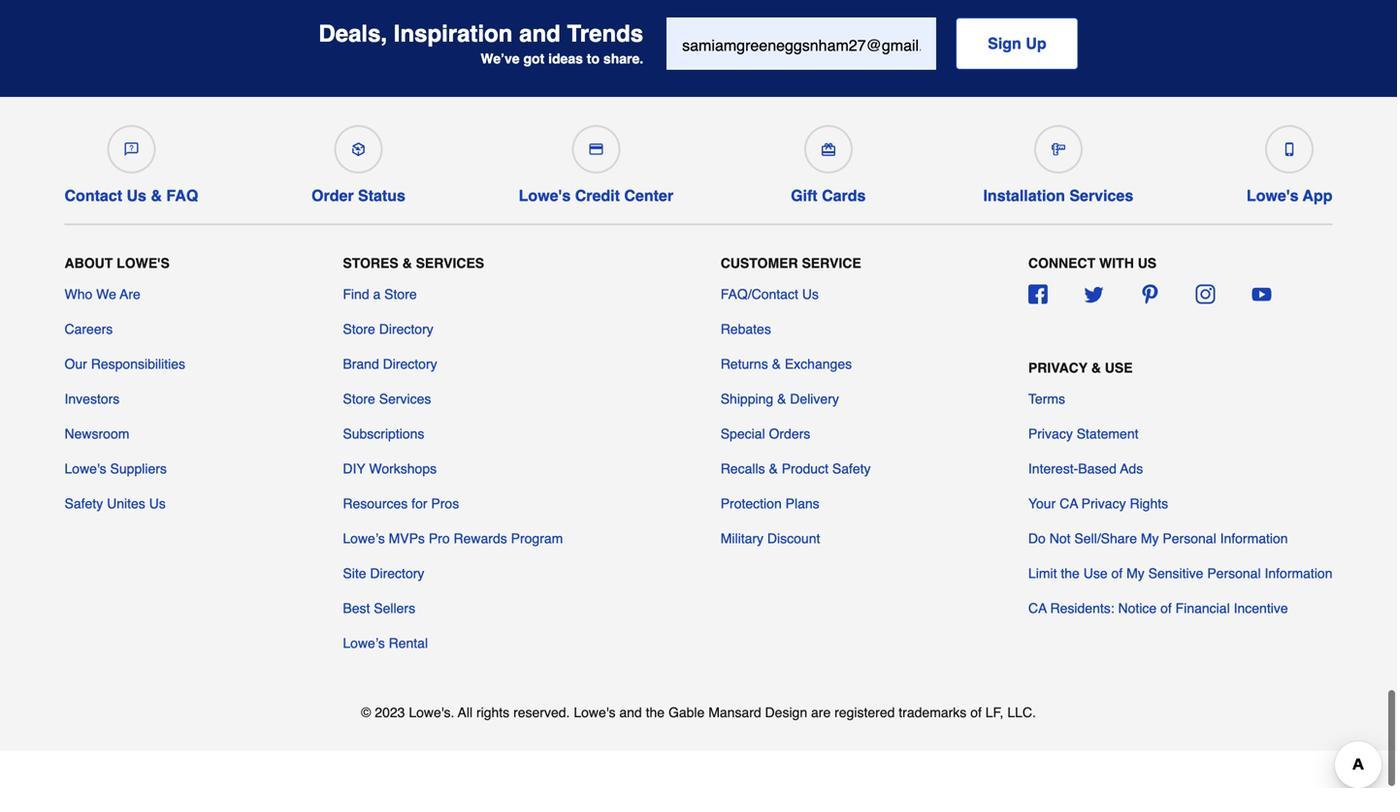Task type: describe. For each thing, give the bounding box(es) containing it.
newsroom link
[[65, 444, 129, 463]]

store for directory
[[343, 341, 375, 357]]

about lowe's
[[65, 275, 170, 290]]

resources for pros
[[343, 516, 459, 531]]

shipping & delivery
[[721, 411, 839, 426]]

not
[[1050, 551, 1071, 566]]

directory for store directory
[[379, 341, 433, 357]]

who we are
[[65, 306, 141, 322]]

gift cards
[[791, 206, 866, 224]]

rebates
[[721, 341, 771, 357]]

ads
[[1120, 481, 1143, 496]]

status
[[358, 206, 405, 224]]

lowe's for lowe's app
[[1247, 206, 1299, 224]]

about
[[65, 275, 113, 290]]

privacy for privacy & use
[[1028, 380, 1088, 395]]

service
[[802, 275, 861, 290]]

protection plans link
[[721, 514, 820, 533]]

newsroom
[[65, 446, 129, 461]]

our
[[65, 376, 87, 391]]

and
[[519, 40, 561, 67]]

privacy statement
[[1028, 446, 1139, 461]]

special
[[721, 446, 765, 461]]

subscriptions link
[[343, 444, 424, 463]]

we
[[96, 306, 116, 322]]

orders
[[769, 446, 810, 461]]

dimensions image
[[1052, 162, 1065, 176]]

site directory link
[[343, 584, 424, 603]]

gift card image
[[822, 162, 835, 176]]

of for financial
[[1161, 620, 1172, 636]]

store directory link
[[343, 339, 433, 358]]

deals, inspiration and trends we've got ideas to share.
[[319, 40, 643, 86]]

special orders link
[[721, 444, 810, 463]]

& left faq at left
[[151, 206, 162, 224]]

the
[[1061, 586, 1080, 601]]

us for contact
[[127, 206, 146, 224]]

stores
[[343, 275, 398, 290]]

lowe's app
[[1247, 206, 1333, 224]]

privacy & use
[[1028, 380, 1133, 395]]

ca residents: notice of financial incentive link
[[1028, 619, 1288, 638]]

services for store services
[[379, 411, 431, 426]]

cards
[[822, 206, 866, 224]]

inspiration
[[394, 40, 513, 67]]

best sellers link
[[343, 619, 415, 638]]

protection plans
[[721, 516, 820, 531]]

a
[[373, 306, 381, 322]]

who we are link
[[65, 304, 141, 324]]

store directory
[[343, 341, 433, 357]]

center
[[624, 206, 673, 224]]

lowe's credit center
[[519, 206, 673, 224]]

lowe's
[[343, 551, 385, 566]]

sign up button
[[956, 37, 1079, 89]]

gift cards link
[[787, 137, 870, 225]]

stores & services
[[343, 275, 484, 290]]

my inside limit the use of my sensitive personal information link
[[1127, 586, 1145, 601]]

privacy statement link
[[1028, 444, 1139, 463]]

ca residents: notice of financial incentive
[[1028, 620, 1288, 636]]

incentive
[[1234, 620, 1288, 636]]

my inside do not sell/share my personal information link
[[1141, 551, 1159, 566]]

1 vertical spatial services
[[416, 275, 484, 290]]

lowe's for lowe's credit center
[[519, 206, 571, 224]]

& for shipping & delivery
[[777, 411, 786, 426]]

workshops
[[369, 481, 437, 496]]

pickup image
[[352, 162, 365, 176]]

customer
[[721, 275, 798, 290]]

find a store
[[343, 306, 417, 322]]

credit
[[575, 206, 620, 224]]

pro
[[429, 551, 450, 566]]

app
[[1303, 206, 1333, 224]]

trends
[[567, 40, 643, 67]]

investors link
[[65, 409, 120, 428]]

customer care image
[[125, 162, 138, 176]]

0 vertical spatial information
[[1220, 551, 1288, 566]]

contact us & faq
[[65, 206, 198, 224]]

share.
[[603, 71, 643, 86]]

personal inside do not sell/share my personal information link
[[1163, 551, 1216, 566]]

returns & exchanges link
[[721, 374, 852, 393]]

customer service
[[721, 275, 861, 290]]

brand directory link
[[343, 374, 437, 393]]

us for faq/contact
[[802, 306, 819, 322]]

diy
[[343, 481, 365, 496]]

your ca privacy rights
[[1028, 516, 1168, 531]]

with
[[1099, 275, 1134, 290]]

your ca privacy rights link
[[1028, 514, 1168, 533]]

deals,
[[319, 40, 387, 67]]

order
[[311, 206, 354, 224]]

facebook image
[[1028, 304, 1048, 324]]

are
[[120, 306, 141, 322]]

sign up
[[988, 54, 1047, 72]]

faq/contact
[[721, 306, 798, 322]]

pinterest image
[[1140, 304, 1160, 324]]

our responsibilities
[[65, 376, 185, 391]]

mvps
[[389, 551, 425, 566]]

1 vertical spatial information
[[1265, 586, 1333, 601]]

sellers
[[374, 620, 415, 636]]



Task type: locate. For each thing, give the bounding box(es) containing it.
directory
[[379, 341, 433, 357], [383, 376, 437, 391], [370, 586, 424, 601]]

0 vertical spatial personal
[[1163, 551, 1216, 566]]

us
[[1138, 275, 1157, 290]]

use right the
[[1083, 586, 1108, 601]]

directory down "store directory"
[[383, 376, 437, 391]]

my down "rights"
[[1141, 551, 1159, 566]]

of right notice
[[1161, 620, 1172, 636]]

privacy for privacy statement
[[1028, 446, 1073, 461]]

store services link
[[343, 409, 431, 428]]

privacy up sell/share at the right
[[1081, 516, 1126, 531]]

ca inside "link"
[[1028, 620, 1047, 636]]

contact
[[65, 206, 122, 224]]

lowe's mvps pro rewards program
[[343, 551, 563, 566]]

0 horizontal spatial us
[[127, 206, 146, 224]]

0 vertical spatial store
[[384, 306, 417, 322]]

& for recalls & product safety
[[769, 481, 778, 496]]

use for the
[[1083, 586, 1108, 601]]

got
[[523, 71, 545, 86]]

1 vertical spatial of
[[1161, 620, 1172, 636]]

lowe's for lowe's suppliers
[[65, 481, 106, 496]]

best
[[343, 620, 370, 636]]

directory for brand directory
[[383, 376, 437, 391]]

Email Address email field
[[667, 37, 936, 89]]

& right the stores
[[402, 275, 412, 290]]

careers
[[65, 341, 113, 357]]

twitter image
[[1084, 304, 1104, 324]]

lowe's suppliers
[[65, 481, 167, 496]]

1 horizontal spatial ca
[[1060, 516, 1078, 531]]

best sellers
[[343, 620, 415, 636]]

&
[[151, 206, 162, 224], [402, 275, 412, 290], [772, 376, 781, 391], [1091, 380, 1101, 395], [777, 411, 786, 426], [769, 481, 778, 496]]

military
[[721, 551, 764, 566]]

0 vertical spatial my
[[1141, 551, 1159, 566]]

2 vertical spatial directory
[[370, 586, 424, 601]]

resources for pros link
[[343, 514, 459, 533]]

use up statement
[[1105, 380, 1133, 395]]

subscriptions
[[343, 446, 424, 461]]

us right contact
[[127, 206, 146, 224]]

sensitive
[[1148, 586, 1204, 601]]

responsibilities
[[91, 376, 185, 391]]

directory up brand directory
[[379, 341, 433, 357]]

installation
[[983, 206, 1065, 224]]

privacy
[[1028, 380, 1088, 395], [1028, 446, 1073, 461], [1081, 516, 1126, 531]]

0 vertical spatial of
[[1111, 586, 1123, 601]]

recalls & product safety
[[721, 481, 871, 496]]

1 vertical spatial my
[[1127, 586, 1145, 601]]

we've
[[481, 71, 520, 86]]

store
[[384, 306, 417, 322], [343, 341, 375, 357], [343, 411, 375, 426]]

diy workshops link
[[343, 479, 437, 498]]

1 vertical spatial personal
[[1207, 586, 1261, 601]]

my up notice
[[1127, 586, 1145, 601]]

personal up limit the use of my sensitive personal information
[[1163, 551, 1216, 566]]

1 vertical spatial directory
[[383, 376, 437, 391]]

of down sell/share at the right
[[1111, 586, 1123, 601]]

do
[[1028, 551, 1046, 566]]

& for privacy & use
[[1091, 380, 1101, 395]]

credit card image
[[589, 162, 603, 176]]

ca right your
[[1060, 516, 1078, 531]]

2 vertical spatial services
[[379, 411, 431, 426]]

personal inside limit the use of my sensitive personal information link
[[1207, 586, 1261, 601]]

rebates link
[[721, 339, 771, 358]]

& left delivery
[[777, 411, 786, 426]]

for
[[412, 516, 427, 531]]

use for &
[[1105, 380, 1133, 395]]

& right the returns
[[772, 376, 781, 391]]

1 vertical spatial us
[[802, 306, 819, 322]]

1 horizontal spatial of
[[1161, 620, 1172, 636]]

military discount link
[[721, 549, 820, 568]]

limit the use of my sensitive personal information
[[1028, 586, 1333, 601]]

do not sell/share my personal information link
[[1028, 549, 1288, 568]]

lowe's left app
[[1247, 206, 1299, 224]]

store right a
[[384, 306, 417, 322]]

& for stores & services
[[402, 275, 412, 290]]

connect
[[1028, 275, 1096, 290]]

1 vertical spatial ca
[[1028, 620, 1047, 636]]

services
[[1070, 206, 1133, 224], [416, 275, 484, 290], [379, 411, 431, 426]]

interest-based ads link
[[1028, 479, 1143, 498]]

services up connect with us
[[1070, 206, 1133, 224]]

& right recalls
[[769, 481, 778, 496]]

connect with us
[[1028, 275, 1157, 290]]

investors
[[65, 411, 120, 426]]

2 vertical spatial store
[[343, 411, 375, 426]]

terms link
[[1028, 409, 1065, 428]]

lowe's mvps pro rewards program link
[[343, 549, 563, 568]]

store for services
[[343, 411, 375, 426]]

my
[[1141, 551, 1159, 566], [1127, 586, 1145, 601]]

military discount
[[721, 551, 820, 566]]

ca down limit
[[1028, 620, 1047, 636]]

0 vertical spatial us
[[127, 206, 146, 224]]

sign
[[988, 54, 1021, 72]]

do not sell/share my personal information
[[1028, 551, 1288, 566]]

ca
[[1060, 516, 1078, 531], [1028, 620, 1047, 636]]

directory up sellers
[[370, 586, 424, 601]]

1 vertical spatial use
[[1083, 586, 1108, 601]]

gift
[[791, 206, 818, 224]]

privacy up terms at the bottom
[[1028, 380, 1088, 395]]

personal up incentive
[[1207, 586, 1261, 601]]

0 horizontal spatial of
[[1111, 586, 1123, 601]]

product
[[782, 481, 829, 496]]

1 horizontal spatial us
[[802, 306, 819, 322]]

ideas
[[548, 71, 583, 86]]

statement
[[1077, 446, 1139, 461]]

0 vertical spatial services
[[1070, 206, 1133, 224]]

1 vertical spatial store
[[343, 341, 375, 357]]

recalls
[[721, 481, 765, 496]]

order status link
[[311, 137, 405, 225]]

0 vertical spatial use
[[1105, 380, 1133, 395]]

0 horizontal spatial ca
[[1028, 620, 1047, 636]]

services down brand directory
[[379, 411, 431, 426]]

site
[[343, 586, 366, 601]]

careers link
[[65, 339, 113, 358]]

returns
[[721, 376, 768, 391]]

order status
[[311, 206, 405, 224]]

plans
[[786, 516, 820, 531]]

shipping & delivery link
[[721, 409, 839, 428]]

safety
[[832, 481, 871, 496]]

0 vertical spatial directory
[[379, 341, 433, 357]]

lowe's
[[519, 206, 571, 224], [1247, 206, 1299, 224], [117, 275, 170, 290], [65, 481, 106, 496]]

interest-based ads
[[1028, 481, 1143, 496]]

personal
[[1163, 551, 1216, 566], [1207, 586, 1261, 601]]

mobile image
[[1283, 162, 1296, 176]]

site directory
[[343, 586, 424, 601]]

lowe's left credit
[[519, 206, 571, 224]]

instagram image
[[1196, 304, 1215, 324]]

residents:
[[1050, 620, 1114, 636]]

faq
[[166, 206, 198, 224]]

pros
[[431, 516, 459, 531]]

terms
[[1028, 411, 1065, 426]]

of for my
[[1111, 586, 1123, 601]]

rewards
[[454, 551, 507, 566]]

us down customer service
[[802, 306, 819, 322]]

lowe's credit center link
[[519, 137, 673, 225]]

store down brand
[[343, 411, 375, 426]]

privacy up "interest-"
[[1028, 446, 1073, 461]]

0 vertical spatial ca
[[1060, 516, 1078, 531]]

services up find a store link
[[416, 275, 484, 290]]

1 vertical spatial privacy
[[1028, 446, 1073, 461]]

who
[[65, 306, 92, 322]]

& up statement
[[1091, 380, 1101, 395]]

& for returns & exchanges
[[772, 376, 781, 391]]

directory for site directory
[[370, 586, 424, 601]]

your
[[1028, 516, 1056, 531]]

of inside "link"
[[1161, 620, 1172, 636]]

lowe's down 'newsroom'
[[65, 481, 106, 496]]

based
[[1078, 481, 1117, 496]]

financial
[[1176, 620, 1230, 636]]

notice
[[1118, 620, 1157, 636]]

0 vertical spatial privacy
[[1028, 380, 1088, 395]]

recalls & product safety link
[[721, 479, 871, 498]]

special orders
[[721, 446, 810, 461]]

installation services
[[983, 206, 1133, 224]]

2 vertical spatial privacy
[[1081, 516, 1126, 531]]

store up brand
[[343, 341, 375, 357]]

resources
[[343, 516, 408, 531]]

services for installation services
[[1070, 206, 1133, 224]]

lowe's up are
[[117, 275, 170, 290]]

sign up form
[[667, 37, 1079, 89]]



Task type: vqa. For each thing, say whether or not it's contained in the screenshot.
used? in Table of Contents element
no



